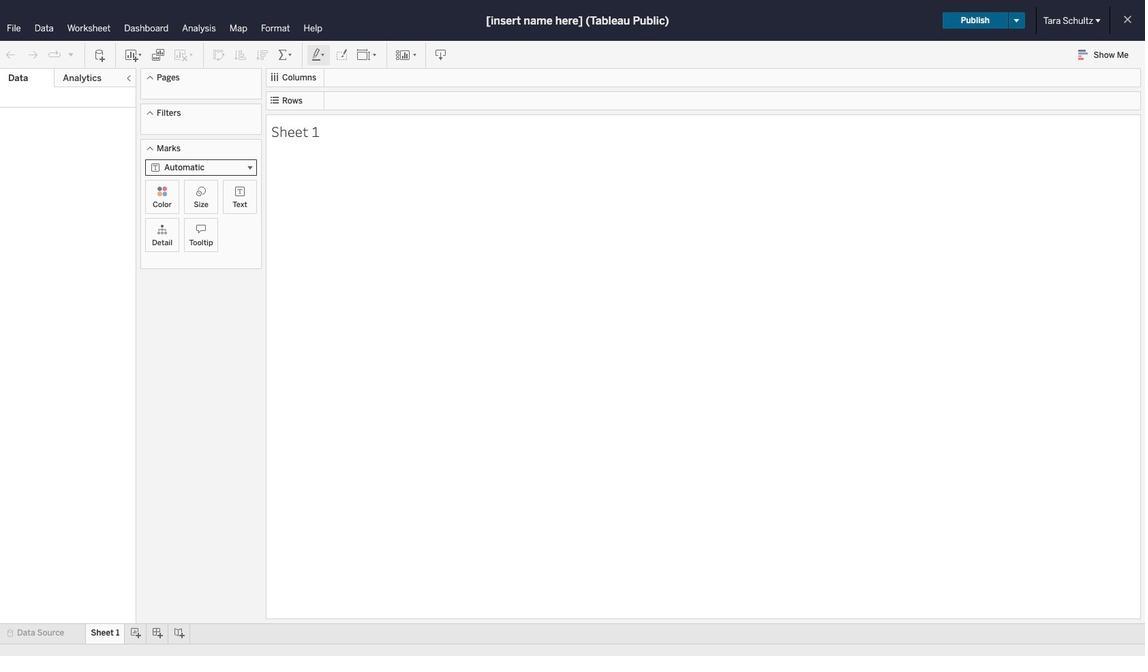 Task type: vqa. For each thing, say whether or not it's contained in the screenshot.
Clear Sheet image
yes



Task type: locate. For each thing, give the bounding box(es) containing it.
totals image
[[278, 48, 294, 62]]

collapse image
[[125, 74, 133, 83]]

duplicate image
[[151, 48, 165, 62]]

format workbook image
[[335, 48, 348, 62]]

highlight image
[[311, 48, 327, 62]]

redo image
[[26, 48, 40, 62]]

download image
[[434, 48, 448, 62]]

swap rows and columns image
[[212, 48, 226, 62]]

sort descending image
[[256, 48, 269, 62]]

sort ascending image
[[234, 48, 248, 62]]



Task type: describe. For each thing, give the bounding box(es) containing it.
clear sheet image
[[173, 48, 195, 62]]

fit image
[[357, 48, 379, 62]]

replay animation image
[[67, 50, 75, 58]]

undo image
[[4, 48, 18, 62]]

new worksheet image
[[124, 48, 143, 62]]

new data source image
[[93, 48, 107, 62]]

replay animation image
[[48, 48, 61, 62]]

show/hide cards image
[[396, 48, 417, 62]]



